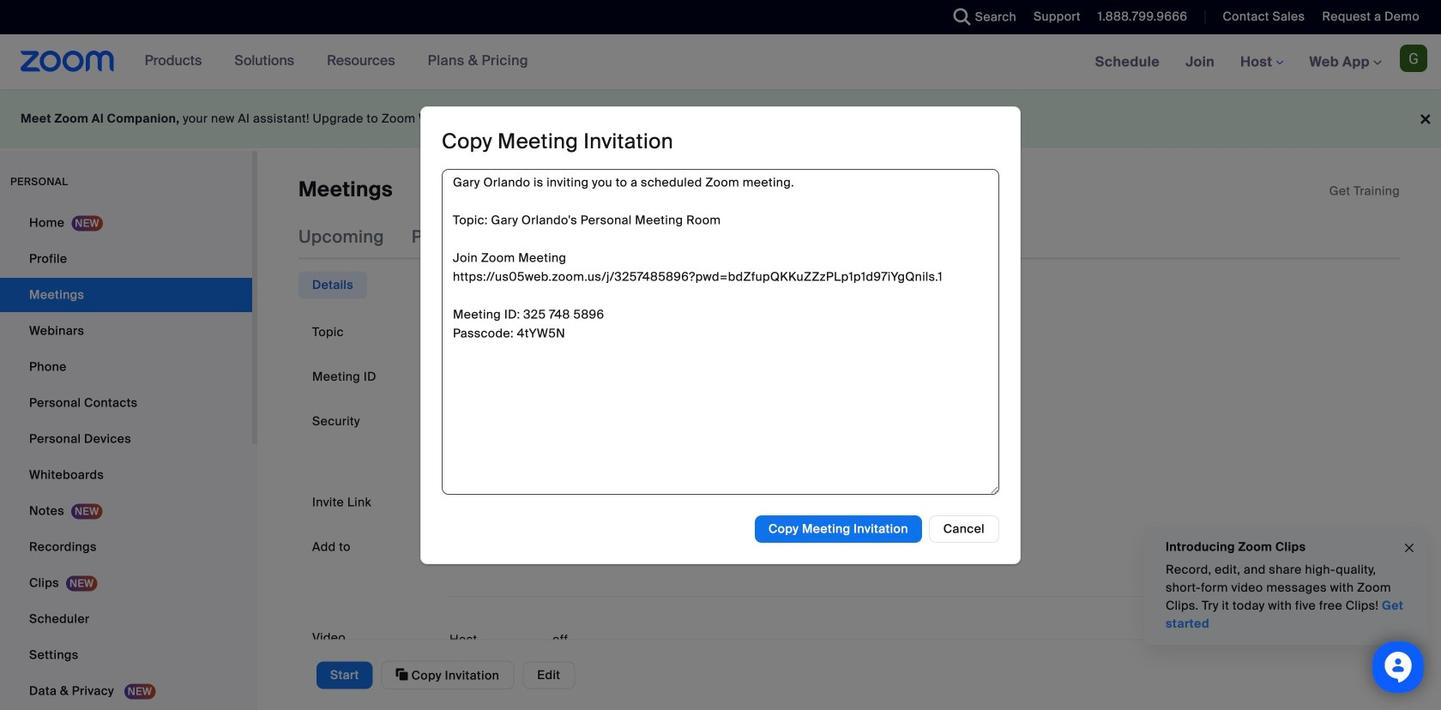 Task type: describe. For each thing, give the bounding box(es) containing it.
copy invitation content text field
[[442, 169, 999, 495]]

copy image
[[396, 667, 408, 682]]

meetings navigation
[[1082, 34, 1441, 90]]

0 vertical spatial application
[[1329, 183, 1400, 200]]

product information navigation
[[132, 34, 541, 89]]



Task type: locate. For each thing, give the bounding box(es) containing it.
dialog
[[420, 107, 1021, 565]]

personal menu menu
[[0, 206, 252, 710]]

application
[[1329, 183, 1400, 200], [449, 489, 1386, 516]]

banner
[[0, 34, 1441, 90]]

1 vertical spatial application
[[449, 489, 1386, 516]]

tab
[[299, 271, 367, 299]]

tab list
[[299, 271, 367, 299]]

tabs of meeting tab list
[[299, 215, 850, 259]]

footer
[[0, 89, 1441, 148]]

btn image
[[449, 539, 467, 557]]

close image
[[1402, 539, 1416, 558]]

add to outlook calendar (.ics) image
[[612, 539, 629, 557]]

add to yahoo calendar image
[[812, 539, 829, 557]]

heading
[[442, 128, 673, 155]]



Task type: vqa. For each thing, say whether or not it's contained in the screenshot.
copy icon
yes



